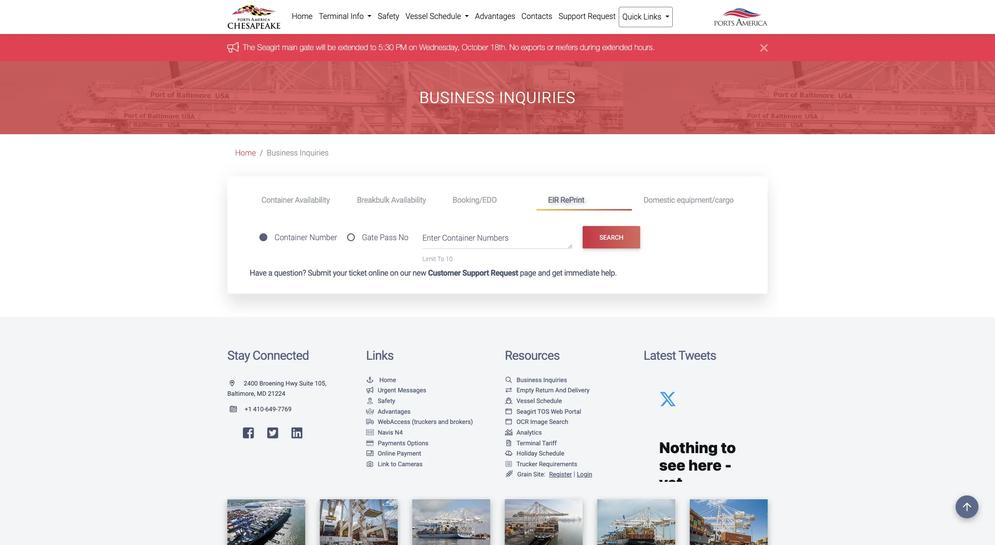 Task type: vqa. For each thing, say whether or not it's contained in the screenshot.
America
no



Task type: locate. For each thing, give the bounding box(es) containing it.
1 vertical spatial to
[[391, 461, 396, 468]]

+1 410-649-7769 link
[[227, 406, 292, 414]]

reprint
[[561, 196, 585, 205]]

2 vertical spatial business
[[517, 377, 542, 384]]

0 horizontal spatial on
[[390, 269, 398, 278]]

request left quick
[[588, 12, 616, 21]]

2 vertical spatial schedule
[[539, 451, 565, 458]]

1 vertical spatial vessel
[[517, 398, 535, 405]]

1 horizontal spatial to
[[391, 461, 396, 468]]

0 vertical spatial to
[[370, 43, 377, 52]]

eir reprint link
[[537, 192, 632, 211]]

0 horizontal spatial search
[[549, 419, 569, 426]]

1 horizontal spatial availability
[[391, 196, 426, 205]]

0 horizontal spatial links
[[366, 349, 394, 363]]

1 horizontal spatial links
[[644, 12, 662, 21]]

0 horizontal spatial business
[[267, 149, 298, 158]]

browser image
[[505, 420, 513, 426]]

ocr image search link
[[505, 419, 569, 426]]

delivery
[[568, 387, 590, 395]]

resources
[[505, 349, 560, 363]]

0 horizontal spatial home
[[235, 149, 256, 158]]

21224
[[268, 391, 286, 398]]

safety down urgent
[[378, 398, 395, 405]]

1 vertical spatial safety link
[[366, 398, 395, 405]]

1 horizontal spatial search
[[600, 234, 624, 241]]

search inside button
[[600, 234, 624, 241]]

to
[[370, 43, 377, 52], [391, 461, 396, 468]]

availability inside breakbulk availability link
[[391, 196, 426, 205]]

0 vertical spatial home link
[[289, 7, 316, 26]]

2 availability from the left
[[391, 196, 426, 205]]

2400 broening hwy suite 105, baltimore, md 21224
[[227, 380, 327, 398]]

seagirt right the the
[[257, 43, 280, 52]]

1 horizontal spatial extended
[[602, 43, 633, 52]]

advantages up 18th.
[[475, 12, 516, 21]]

facebook square image
[[243, 427, 254, 440]]

1 vertical spatial safety
[[378, 398, 395, 405]]

close image
[[761, 42, 768, 54]]

file invoice image
[[505, 441, 513, 447]]

webaccess (truckers and brokers)
[[378, 419, 473, 426]]

1 vertical spatial vessel schedule link
[[505, 398, 562, 405]]

2 horizontal spatial home link
[[366, 377, 396, 384]]

and left get
[[538, 269, 551, 278]]

request
[[588, 12, 616, 21], [491, 269, 518, 278]]

1 horizontal spatial no
[[510, 43, 519, 52]]

search up help.
[[600, 234, 624, 241]]

list alt image
[[505, 462, 513, 468]]

domestic
[[644, 196, 675, 205]]

0 horizontal spatial bullhorn image
[[227, 42, 243, 53]]

safety up 5:30 at left top
[[378, 12, 399, 21]]

no right 18th.
[[510, 43, 519, 52]]

container left number
[[275, 233, 308, 243]]

extended right be at the left top of the page
[[338, 43, 368, 52]]

0 vertical spatial request
[[588, 12, 616, 21]]

1 vertical spatial links
[[366, 349, 394, 363]]

1 horizontal spatial request
[[588, 12, 616, 21]]

webaccess (truckers and brokers) link
[[366, 419, 473, 426]]

649-
[[265, 406, 278, 414]]

trucker
[[517, 461, 538, 468]]

availability right breakbulk
[[391, 196, 426, 205]]

on inside alert
[[409, 43, 417, 52]]

1 horizontal spatial and
[[538, 269, 551, 278]]

105,
[[315, 380, 327, 388]]

and left brokers)
[[438, 419, 449, 426]]

0 vertical spatial advantages link
[[472, 7, 519, 26]]

vessel schedule link down empty
[[505, 398, 562, 405]]

0 horizontal spatial extended
[[338, 43, 368, 52]]

advantages up the webaccess at left bottom
[[378, 408, 411, 416]]

0 horizontal spatial advantages link
[[366, 408, 411, 416]]

links up anchor "icon"
[[366, 349, 394, 363]]

1 vertical spatial home link
[[235, 149, 256, 158]]

1 vertical spatial inquiries
[[300, 149, 329, 158]]

your
[[333, 269, 347, 278]]

online
[[378, 451, 395, 458]]

(truckers
[[412, 419, 437, 426]]

limit
[[423, 256, 436, 263]]

and
[[555, 387, 567, 395]]

1 vertical spatial and
[[438, 419, 449, 426]]

hwy
[[286, 380, 298, 388]]

1 horizontal spatial vessel schedule link
[[505, 398, 562, 405]]

immediate
[[564, 269, 600, 278]]

hand receiving image
[[366, 409, 374, 416]]

payments options link
[[366, 440, 429, 447]]

0 horizontal spatial availability
[[295, 196, 330, 205]]

have
[[250, 269, 267, 278]]

1 horizontal spatial support
[[559, 12, 586, 21]]

1 vertical spatial business
[[267, 149, 298, 158]]

Enter Container Numbers text field
[[423, 233, 573, 249]]

1 horizontal spatial home link
[[289, 7, 316, 26]]

terminal down analytics
[[517, 440, 541, 447]]

0 vertical spatial inquiries
[[499, 89, 576, 107]]

container availability
[[262, 196, 330, 205]]

container up container number
[[262, 196, 293, 205]]

support right customer
[[463, 269, 489, 278]]

1 vertical spatial terminal
[[517, 440, 541, 447]]

safety link for the left advantages link
[[366, 398, 395, 405]]

seagirt tos web portal link
[[505, 408, 581, 416]]

0 vertical spatial on
[[409, 43, 417, 52]]

terminal left 'info'
[[319, 12, 349, 21]]

anchor image
[[366, 378, 374, 384]]

register
[[549, 472, 572, 479]]

during
[[580, 43, 600, 52]]

0 vertical spatial vessel schedule link
[[403, 7, 472, 26]]

new
[[413, 269, 426, 278]]

navis n4 link
[[366, 430, 403, 437]]

0 vertical spatial terminal
[[319, 12, 349, 21]]

container up the 10
[[442, 234, 475, 243]]

search down web in the right bottom of the page
[[549, 419, 569, 426]]

0 vertical spatial no
[[510, 43, 519, 52]]

1 vertical spatial request
[[491, 269, 518, 278]]

10
[[446, 256, 453, 263]]

advantages link up 18th.
[[472, 7, 519, 26]]

availability inside container availability link
[[295, 196, 330, 205]]

links right quick
[[644, 12, 662, 21]]

customer
[[428, 269, 461, 278]]

1 availability from the left
[[295, 196, 330, 205]]

2400 broening hwy suite 105, baltimore, md 21224 link
[[227, 380, 327, 398]]

0 vertical spatial seagirt
[[257, 43, 280, 52]]

twitter square image
[[267, 427, 278, 440]]

schedule for holiday schedule link on the right of the page
[[539, 451, 565, 458]]

safety link up 5:30 at left top
[[375, 7, 403, 26]]

availability up container number
[[295, 196, 330, 205]]

0 vertical spatial support
[[559, 12, 586, 21]]

enter container numbers
[[423, 234, 509, 243]]

0 vertical spatial safety
[[378, 12, 399, 21]]

0 vertical spatial home
[[292, 12, 313, 21]]

advantages link up the webaccess at left bottom
[[366, 408, 411, 416]]

seagirt
[[257, 43, 280, 52], [517, 408, 536, 416]]

extended right during
[[602, 43, 633, 52]]

seagirt up the ocr
[[517, 408, 536, 416]]

safety link down urgent
[[366, 398, 395, 405]]

no right pass
[[399, 233, 409, 243]]

to right link
[[391, 461, 396, 468]]

vessel down empty
[[517, 398, 535, 405]]

0 horizontal spatial seagirt
[[257, 43, 280, 52]]

1 horizontal spatial advantages
[[475, 12, 516, 21]]

vessel schedule link up "wednesday,"
[[403, 7, 472, 26]]

container for container availability
[[262, 196, 293, 205]]

schedule up seagirt tos web portal
[[537, 398, 562, 405]]

options
[[407, 440, 429, 447]]

0 horizontal spatial vessel
[[406, 12, 428, 21]]

login
[[577, 472, 592, 479]]

0 vertical spatial and
[[538, 269, 551, 278]]

1 vertical spatial on
[[390, 269, 398, 278]]

1 vertical spatial support
[[463, 269, 489, 278]]

tweets
[[679, 349, 716, 363]]

1 vertical spatial vessel schedule
[[517, 398, 562, 405]]

1 vertical spatial schedule
[[537, 398, 562, 405]]

0 vertical spatial search
[[600, 234, 624, 241]]

booking/edo link
[[441, 192, 537, 210]]

availability for breakbulk availability
[[391, 196, 426, 205]]

no
[[510, 43, 519, 52], [399, 233, 409, 243]]

ocr
[[517, 419, 529, 426]]

2 horizontal spatial business
[[517, 377, 542, 384]]

2 horizontal spatial home
[[379, 377, 396, 384]]

1 horizontal spatial bullhorn image
[[366, 388, 374, 395]]

0 horizontal spatial and
[[438, 419, 449, 426]]

2 vertical spatial home link
[[366, 377, 396, 384]]

navis n4
[[378, 430, 403, 437]]

vessel schedule
[[406, 12, 463, 21], [517, 398, 562, 405]]

0 vertical spatial business
[[420, 89, 495, 107]]

1 safety from the top
[[378, 12, 399, 21]]

payment
[[397, 451, 421, 458]]

bullhorn image
[[227, 42, 243, 53], [366, 388, 374, 395]]

urgent
[[378, 387, 396, 395]]

stay connected
[[227, 349, 309, 363]]

0 vertical spatial bullhorn image
[[227, 42, 243, 53]]

to left 5:30 at left top
[[370, 43, 377, 52]]

empty return and delivery
[[517, 387, 590, 395]]

terminal
[[319, 12, 349, 21], [517, 440, 541, 447]]

0 vertical spatial links
[[644, 12, 662, 21]]

container availability link
[[250, 192, 345, 210]]

0 horizontal spatial to
[[370, 43, 377, 52]]

|
[[574, 471, 575, 479]]

0 vertical spatial vessel schedule
[[406, 12, 463, 21]]

schedule down tariff
[[539, 451, 565, 458]]

browser image
[[505, 409, 513, 416]]

october
[[462, 43, 488, 52]]

ticket
[[349, 269, 367, 278]]

on right pm at the left
[[409, 43, 417, 52]]

vessel up pm at the left
[[406, 12, 428, 21]]

0 horizontal spatial advantages
[[378, 408, 411, 416]]

vessel schedule up "wednesday,"
[[406, 12, 463, 21]]

1 vertical spatial advantages
[[378, 408, 411, 416]]

on left our
[[390, 269, 398, 278]]

search
[[600, 234, 624, 241], [549, 419, 569, 426]]

support up reefers
[[559, 12, 586, 21]]

empty return and delivery link
[[505, 387, 590, 395]]

1 vertical spatial bullhorn image
[[366, 388, 374, 395]]

urgent messages
[[378, 387, 426, 395]]

0 vertical spatial schedule
[[430, 12, 461, 21]]

1 horizontal spatial on
[[409, 43, 417, 52]]

gate pass no
[[362, 233, 409, 243]]

camera image
[[366, 462, 374, 468]]

grain site: register | login
[[517, 471, 592, 479]]

schedule
[[430, 12, 461, 21], [537, 398, 562, 405], [539, 451, 565, 458]]

0 horizontal spatial home link
[[235, 149, 256, 158]]

0 vertical spatial safety link
[[375, 7, 403, 26]]

2 vertical spatial home
[[379, 377, 396, 384]]

0 horizontal spatial terminal
[[319, 12, 349, 21]]

0 vertical spatial business inquiries
[[420, 89, 576, 107]]

home link
[[289, 7, 316, 26], [235, 149, 256, 158], [366, 377, 396, 384]]

request left page
[[491, 269, 518, 278]]

online payment
[[378, 451, 421, 458]]

0 horizontal spatial no
[[399, 233, 409, 243]]

0 horizontal spatial support
[[463, 269, 489, 278]]

business inquiries link
[[505, 377, 567, 384]]

1 vertical spatial seagirt
[[517, 408, 536, 416]]

0 vertical spatial advantages
[[475, 12, 516, 21]]

schedule up the seagirt main gate will be extended to 5:30 pm on wednesday, october 18th.  no exports or reefers during extended hours.
[[430, 12, 461, 21]]

1 vertical spatial advantages link
[[366, 408, 411, 416]]

0 horizontal spatial vessel schedule
[[406, 12, 463, 21]]

container for container number
[[275, 233, 308, 243]]

1 horizontal spatial terminal
[[517, 440, 541, 447]]

and
[[538, 269, 551, 278], [438, 419, 449, 426]]

exports
[[521, 43, 545, 52]]

to inside the seagirt main gate will be extended to 5:30 pm on wednesday, october 18th.  no exports or reefers during extended hours. alert
[[370, 43, 377, 52]]

1 horizontal spatial advantages link
[[472, 7, 519, 26]]

vessel schedule up seagirt tos web portal link
[[517, 398, 562, 405]]

equipment/cargo
[[677, 196, 734, 205]]

seagirt tos web portal
[[517, 408, 581, 416]]



Task type: describe. For each thing, give the bounding box(es) containing it.
messages
[[398, 387, 426, 395]]

quick links link
[[619, 7, 673, 27]]

image
[[530, 419, 548, 426]]

payments
[[378, 440, 406, 447]]

a
[[268, 269, 272, 278]]

baltimore,
[[227, 391, 255, 398]]

analytics
[[517, 430, 542, 437]]

1 horizontal spatial vessel
[[517, 398, 535, 405]]

customer support request link
[[428, 269, 518, 278]]

no inside the seagirt main gate will be extended to 5:30 pm on wednesday, october 18th.  no exports or reefers during extended hours. alert
[[510, 43, 519, 52]]

gate
[[362, 233, 378, 243]]

the seagirt main gate will be extended to 5:30 pm on wednesday, october 18th.  no exports or reefers during extended hours.
[[243, 43, 655, 52]]

have a question? submit your ticket online on our new customer support request page and get immediate help.
[[250, 269, 617, 278]]

go to top image
[[956, 496, 979, 519]]

submit
[[308, 269, 331, 278]]

question?
[[274, 269, 306, 278]]

gate
[[300, 43, 314, 52]]

2 vertical spatial business inquiries
[[517, 377, 567, 384]]

map marker alt image
[[230, 381, 242, 388]]

stay
[[227, 349, 250, 363]]

2 extended from the left
[[602, 43, 633, 52]]

be
[[328, 43, 336, 52]]

return
[[536, 387, 554, 395]]

pass
[[380, 233, 397, 243]]

terminal for terminal tariff
[[517, 440, 541, 447]]

main
[[282, 43, 298, 52]]

home link for terminal info link
[[289, 7, 316, 26]]

trucker requirements
[[517, 461, 578, 468]]

terminal tariff link
[[505, 440, 557, 447]]

0 horizontal spatial request
[[491, 269, 518, 278]]

login link
[[577, 472, 592, 479]]

our
[[400, 269, 411, 278]]

0 horizontal spatial vessel schedule link
[[403, 7, 472, 26]]

5:30
[[379, 43, 394, 52]]

2400
[[244, 380, 258, 388]]

1 vertical spatial search
[[549, 419, 569, 426]]

1 horizontal spatial vessel schedule
[[517, 398, 562, 405]]

terminal info
[[319, 12, 366, 21]]

search image
[[505, 378, 513, 384]]

container storage image
[[366, 430, 374, 437]]

or
[[548, 43, 554, 52]]

1 extended from the left
[[338, 43, 368, 52]]

info
[[351, 12, 364, 21]]

breakbulk availability
[[357, 196, 426, 205]]

1 horizontal spatial business
[[420, 89, 495, 107]]

ocr image search
[[517, 419, 569, 426]]

will
[[316, 43, 325, 52]]

to
[[438, 256, 444, 263]]

0 vertical spatial vessel
[[406, 12, 428, 21]]

410-
[[253, 406, 265, 414]]

holiday schedule
[[517, 451, 565, 458]]

empty
[[517, 387, 534, 395]]

site:
[[534, 472, 546, 479]]

limit to 10
[[423, 256, 453, 263]]

analytics link
[[505, 430, 542, 437]]

1 vertical spatial home
[[235, 149, 256, 158]]

eir reprint
[[548, 196, 585, 205]]

home link for urgent messages link
[[366, 377, 396, 384]]

online
[[369, 269, 388, 278]]

schedule for the bottommost vessel schedule link
[[537, 398, 562, 405]]

linkedin image
[[292, 427, 303, 440]]

register link
[[547, 472, 572, 479]]

breakbulk
[[357, 196, 390, 205]]

1 horizontal spatial home
[[292, 12, 313, 21]]

portal
[[565, 408, 581, 416]]

terminal for terminal info
[[319, 12, 349, 21]]

vessel schedule inside vessel schedule link
[[406, 12, 463, 21]]

seagirt inside alert
[[257, 43, 280, 52]]

n4
[[395, 430, 403, 437]]

online payment link
[[366, 451, 421, 458]]

number
[[310, 233, 337, 243]]

cameras
[[398, 461, 423, 468]]

link
[[378, 461, 389, 468]]

exchange image
[[505, 388, 513, 395]]

user hard hat image
[[366, 399, 374, 405]]

link to cameras link
[[366, 461, 423, 468]]

numbers
[[477, 234, 509, 243]]

brokers)
[[450, 419, 473, 426]]

domestic equipment/cargo
[[644, 196, 734, 205]]

analytics image
[[505, 430, 513, 437]]

1 horizontal spatial seagirt
[[517, 408, 536, 416]]

support request link
[[556, 7, 619, 26]]

credit card front image
[[366, 452, 374, 458]]

get
[[552, 269, 563, 278]]

urgent messages link
[[366, 387, 426, 395]]

18th.
[[491, 43, 507, 52]]

web
[[551, 408, 563, 416]]

safety link for vessel schedule link to the left
[[375, 7, 403, 26]]

breakbulk availability link
[[345, 192, 441, 210]]

tariff
[[542, 440, 557, 447]]

availability for container availability
[[295, 196, 330, 205]]

bells image
[[505, 452, 513, 458]]

enter
[[423, 234, 440, 243]]

phone office image
[[230, 407, 245, 413]]

credit card image
[[366, 441, 374, 447]]

search button
[[583, 227, 640, 249]]

page
[[520, 269, 536, 278]]

wheat image
[[505, 472, 514, 479]]

1 vertical spatial business inquiries
[[267, 149, 329, 158]]

reefers
[[556, 43, 578, 52]]

the seagirt main gate will be extended to 5:30 pm on wednesday, october 18th.  no exports or reefers during extended hours. alert
[[0, 34, 995, 62]]

terminal tariff
[[517, 440, 557, 447]]

the
[[243, 43, 255, 52]]

quick links
[[623, 12, 664, 21]]

2 safety from the top
[[378, 398, 395, 405]]

quick
[[623, 12, 642, 21]]

hours.
[[635, 43, 655, 52]]

bullhorn image inside urgent messages link
[[366, 388, 374, 395]]

holiday schedule link
[[505, 451, 565, 458]]

+1
[[245, 406, 252, 414]]

connected
[[253, 349, 309, 363]]

broening
[[259, 380, 284, 388]]

contacts
[[522, 12, 553, 21]]

truck container image
[[366, 420, 374, 426]]

latest
[[644, 349, 676, 363]]

container number
[[275, 233, 337, 243]]

safety inside safety link
[[378, 12, 399, 21]]

1 vertical spatial no
[[399, 233, 409, 243]]

2 vertical spatial inquiries
[[544, 377, 567, 384]]

ship image
[[505, 399, 513, 405]]

wednesday,
[[419, 43, 460, 52]]



